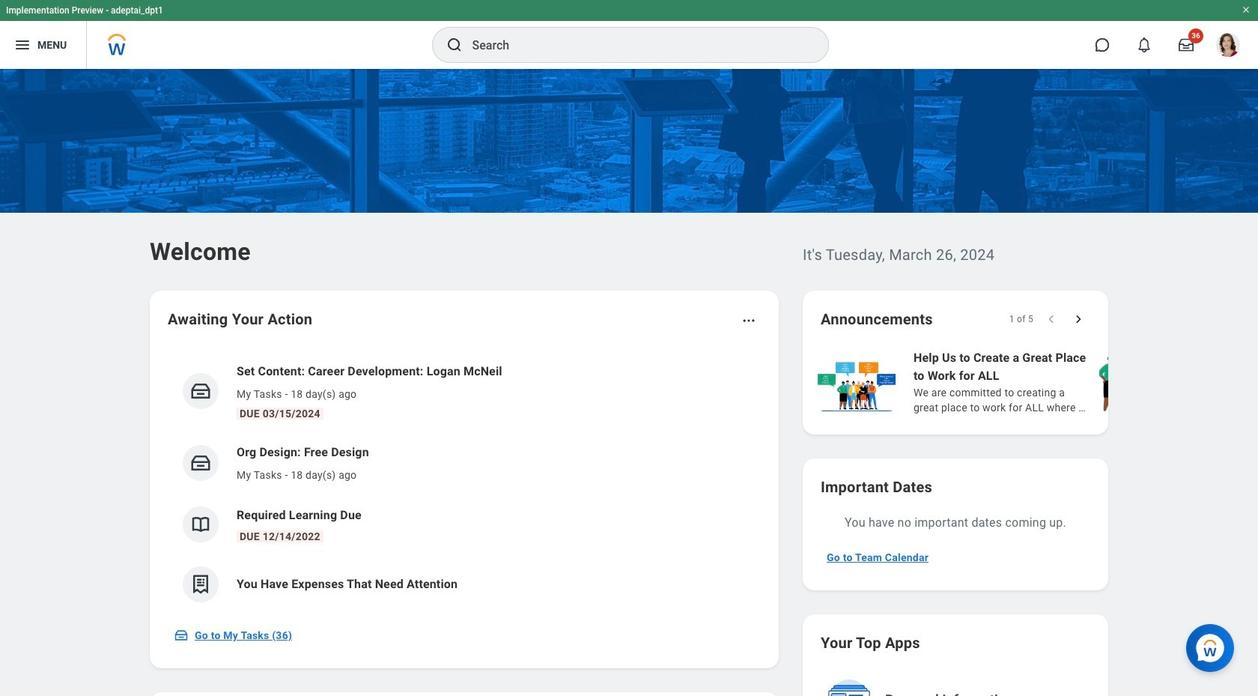 Task type: vqa. For each thing, say whether or not it's contained in the screenshot.
FIND WORKERS text box
no



Task type: describe. For each thing, give the bounding box(es) containing it.
chevron right small image
[[1072, 312, 1087, 327]]

inbox large image
[[1179, 37, 1194, 52]]

Search Workday  search field
[[472, 28, 798, 61]]

inbox image
[[174, 628, 189, 643]]

2 inbox image from the top
[[190, 452, 212, 474]]

1 horizontal spatial list
[[815, 348, 1259, 417]]

0 horizontal spatial list
[[168, 351, 761, 614]]

profile logan mcneil image
[[1217, 33, 1241, 60]]

justify image
[[13, 36, 31, 54]]

dashboard expenses image
[[190, 573, 212, 596]]



Task type: locate. For each thing, give the bounding box(es) containing it.
1 inbox image from the top
[[190, 380, 212, 402]]

main content
[[0, 69, 1259, 696]]

list
[[815, 348, 1259, 417], [168, 351, 761, 614]]

0 vertical spatial inbox image
[[190, 380, 212, 402]]

search image
[[445, 36, 463, 54]]

chevron left small image
[[1045, 312, 1060, 327]]

notifications large image
[[1138, 37, 1152, 52]]

1 vertical spatial inbox image
[[190, 452, 212, 474]]

banner
[[0, 0, 1259, 69]]

status
[[1010, 313, 1034, 325]]

book open image
[[190, 513, 212, 536]]

inbox image
[[190, 380, 212, 402], [190, 452, 212, 474]]

close environment banner image
[[1242, 5, 1251, 14]]



